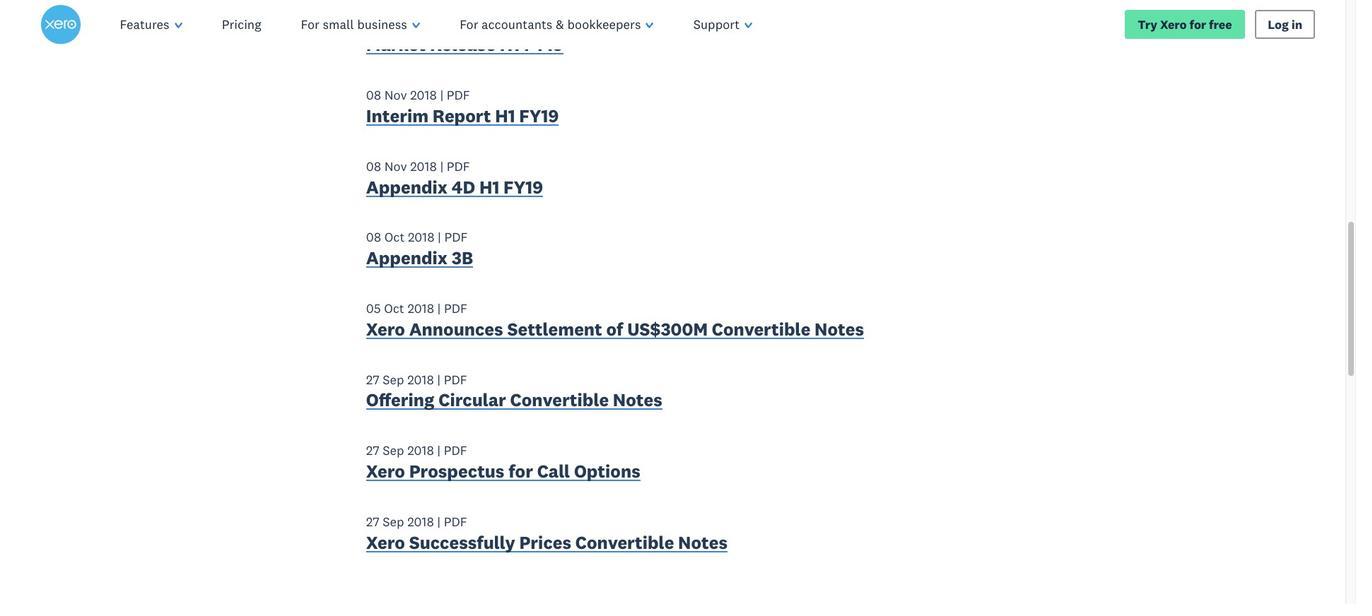 Task type: vqa. For each thing, say whether or not it's contained in the screenshot.
Presentation
no



Task type: locate. For each thing, give the bounding box(es) containing it.
0 vertical spatial nov
[[385, 16, 407, 32]]

27
[[366, 372, 380, 388], [366, 443, 380, 459], [366, 514, 380, 530]]

27 inside 27 sep 2018 | pdf xero successfully prices convertible notes
[[366, 514, 380, 530]]

2018 up announces
[[408, 301, 434, 317]]

pdf inside 05 oct 2018 | pdf xero announces settlement of us$300m convertible notes
[[444, 301, 467, 317]]

&
[[556, 16, 564, 33]]

pdf inside '08 oct 2018 | pdf appendix 3b'
[[444, 229, 468, 246]]

h1 inside 08 nov 2018 | pdf interim report h1 fy19
[[495, 105, 515, 127]]

1 vertical spatial convertible
[[510, 389, 609, 412]]

| for circular
[[437, 372, 441, 388]]

27 for xero successfully prices convertible notes
[[366, 514, 380, 530]]

for for for accountants & bookkeepers
[[460, 16, 478, 33]]

2 vertical spatial nov
[[385, 158, 407, 175]]

0 vertical spatial 27
[[366, 372, 380, 388]]

for left free
[[1190, 16, 1207, 32]]

us$300m
[[627, 318, 708, 341]]

0 vertical spatial oct
[[385, 229, 405, 246]]

pdf for 4d
[[447, 158, 470, 175]]

1 vertical spatial notes
[[613, 389, 663, 412]]

nov up interim
[[385, 87, 407, 103]]

oct right 05 at the left of page
[[384, 301, 404, 317]]

appendix left "4d"
[[366, 176, 448, 198]]

appendix for appendix 4d h1 fy19
[[366, 176, 448, 198]]

27 for xero prospectus for call options
[[366, 443, 380, 459]]

xero inside 27 sep 2018 | pdf xero prospectus for call options
[[366, 460, 405, 483]]

h1 inside 08 nov 2018 | pdf appendix 4d h1 fy19
[[479, 176, 499, 198]]

for accountants & bookkeepers button
[[440, 0, 674, 50]]

pdf inside 27 sep 2018 | pdf xero prospectus for call options
[[444, 443, 467, 459]]

for
[[301, 16, 320, 33], [460, 16, 478, 33]]

2 for from the left
[[460, 16, 478, 33]]

| inside 27 sep 2018 | pdf xero successfully prices convertible notes
[[437, 514, 441, 530]]

sep inside 27 sep 2018 | pdf offering circular convertible notes
[[383, 372, 404, 388]]

3 nov from the top
[[385, 158, 407, 175]]

log in
[[1268, 16, 1303, 32]]

oct up appendix 3b link
[[385, 229, 405, 246]]

circular
[[439, 389, 506, 412]]

08 for appendix 3b
[[366, 229, 381, 246]]

| inside 27 sep 2018 | pdf xero prospectus for call options
[[437, 443, 441, 459]]

bookkeepers
[[567, 16, 641, 33]]

0 vertical spatial for
[[1190, 16, 1207, 32]]

nov
[[385, 16, 407, 32], [385, 87, 407, 103], [385, 158, 407, 175]]

|
[[440, 87, 444, 103], [440, 158, 444, 175], [438, 229, 441, 246], [437, 301, 441, 317], [437, 372, 441, 388], [437, 443, 441, 459], [437, 514, 441, 530]]

h1 right "4d"
[[479, 176, 499, 198]]

small
[[323, 16, 354, 33]]

pdf up announces
[[444, 301, 467, 317]]

xero for xero prospectus for call options
[[366, 460, 405, 483]]

oct inside 05 oct 2018 | pdf xero announces settlement of us$300m convertible notes
[[384, 301, 404, 317]]

2 27 from the top
[[366, 443, 380, 459]]

1 oct from the top
[[385, 229, 405, 246]]

oct
[[385, 229, 405, 246], [384, 301, 404, 317]]

fy19 for interim report h1 fy19
[[519, 105, 559, 127]]

pdf inside 08 nov 2018 | pdf interim report h1 fy19
[[447, 87, 470, 103]]

08 inside 08 nov 2018 | pdf interim report h1 fy19
[[366, 87, 381, 103]]

2018 up 'prospectus'
[[407, 443, 434, 459]]

1 vertical spatial sep
[[383, 443, 404, 459]]

2018 inside 27 sep 2018 | pdf xero successfully prices convertible notes
[[407, 514, 434, 530]]

oct inside '08 oct 2018 | pdf appendix 3b'
[[385, 229, 405, 246]]

2 oct from the top
[[384, 301, 404, 317]]

appendix
[[366, 176, 448, 198], [366, 247, 448, 270]]

2 vertical spatial notes
[[678, 532, 728, 554]]

1 vertical spatial h1
[[495, 105, 515, 127]]

2 appendix from the top
[[366, 247, 448, 270]]

08 nov 2018 | pdf appendix 4d h1 fy19
[[366, 158, 543, 198]]

| inside '08 oct 2018 | pdf appendix 3b'
[[438, 229, 441, 246]]

1 horizontal spatial notes
[[678, 532, 728, 554]]

0 horizontal spatial for
[[509, 460, 533, 483]]

| inside 08 nov 2018 | pdf appendix 4d h1 fy19
[[440, 158, 444, 175]]

sep for xero successfully prices convertible notes
[[383, 514, 404, 530]]

settlement
[[507, 318, 602, 341]]

pdf for announces
[[444, 301, 467, 317]]

0 vertical spatial appendix
[[366, 176, 448, 198]]

for up market release h1 fy19
[[460, 16, 478, 33]]

try xero for free link
[[1125, 10, 1245, 39]]

4 08 from the top
[[366, 229, 381, 246]]

08 down interim
[[366, 158, 381, 175]]

| up appendix 3b link
[[438, 229, 441, 246]]

appendix inside '08 oct 2018 | pdf appendix 3b'
[[366, 247, 448, 270]]

fy19 inside 08 nov 2018 | pdf appendix 4d h1 fy19
[[504, 176, 543, 198]]

pdf inside 08 nov 2018 | pdf appendix 4d h1 fy19
[[447, 158, 470, 175]]

log
[[1268, 16, 1289, 32]]

pdf up report
[[447, 87, 470, 103]]

1 vertical spatial nov
[[385, 87, 407, 103]]

h1
[[500, 33, 520, 56], [495, 105, 515, 127], [479, 176, 499, 198]]

for left small
[[301, 16, 320, 33]]

report
[[433, 105, 491, 127]]

sep inside 27 sep 2018 | pdf xero successfully prices convertible notes
[[383, 514, 404, 530]]

2018 for 4d
[[410, 158, 437, 175]]

1 appendix from the top
[[366, 176, 448, 198]]

27 sep 2018 | pdf offering circular convertible notes
[[366, 372, 663, 412]]

2018 for prospectus
[[407, 443, 434, 459]]

appendix left 3b
[[366, 247, 448, 270]]

appendix inside 08 nov 2018 | pdf appendix 4d h1 fy19
[[366, 176, 448, 198]]

for left call
[[509, 460, 533, 483]]

2018 for 3b
[[408, 229, 435, 246]]

08 up interim
[[366, 87, 381, 103]]

0 vertical spatial sep
[[383, 372, 404, 388]]

convertible inside 27 sep 2018 | pdf offering circular convertible notes
[[510, 389, 609, 412]]

1 vertical spatial for
[[509, 460, 533, 483]]

1 vertical spatial 27
[[366, 443, 380, 459]]

3 sep from the top
[[383, 514, 404, 530]]

sep inside 27 sep 2018 | pdf xero prospectus for call options
[[383, 443, 404, 459]]

2 vertical spatial 27
[[366, 514, 380, 530]]

xero homepage image
[[41, 5, 80, 45]]

free
[[1209, 16, 1232, 32]]

nov up market
[[385, 16, 407, 32]]

27 inside 27 sep 2018 | pdf offering circular convertible notes
[[366, 372, 380, 388]]

| up report
[[440, 87, 444, 103]]

for inside dropdown button
[[460, 16, 478, 33]]

appendix for appendix 3b
[[366, 247, 448, 270]]

2018
[[410, 16, 437, 32], [410, 87, 437, 103], [410, 158, 437, 175], [408, 229, 435, 246], [408, 301, 434, 317], [407, 372, 434, 388], [407, 443, 434, 459], [407, 514, 434, 530]]

pdf up circular
[[444, 372, 467, 388]]

2 horizontal spatial notes
[[815, 318, 864, 341]]

1 for from the left
[[301, 16, 320, 33]]

| inside 27 sep 2018 | pdf offering circular convertible notes
[[437, 372, 441, 388]]

2 vertical spatial convertible
[[576, 532, 674, 554]]

pricing link
[[202, 0, 281, 50]]

08 up market
[[366, 16, 381, 32]]

08 up appendix 3b link
[[366, 229, 381, 246]]

| up successfully
[[437, 514, 441, 530]]

| inside 08 nov 2018 | pdf interim report h1 fy19
[[440, 87, 444, 103]]

sep
[[383, 372, 404, 388], [383, 443, 404, 459], [383, 514, 404, 530]]

| for successfully
[[437, 514, 441, 530]]

2018 inside 08 nov 2018 | pdf interim report h1 fy19
[[410, 87, 437, 103]]

announces
[[409, 318, 503, 341]]

fy19
[[524, 33, 564, 56], [519, 105, 559, 127], [504, 176, 543, 198]]

notes
[[815, 318, 864, 341], [613, 389, 663, 412], [678, 532, 728, 554]]

2 vertical spatial sep
[[383, 514, 404, 530]]

2 vertical spatial fy19
[[504, 176, 543, 198]]

pdf up release
[[447, 16, 470, 32]]

3 27 from the top
[[366, 514, 380, 530]]

| for 4d
[[440, 158, 444, 175]]

2018 up interim
[[410, 87, 437, 103]]

27 sep 2018 | pdf xero prospectus for call options
[[366, 443, 641, 483]]

xero
[[1160, 16, 1187, 32], [366, 318, 405, 341], [366, 460, 405, 483], [366, 532, 405, 554]]

1 vertical spatial oct
[[384, 301, 404, 317]]

| up announces
[[437, 301, 441, 317]]

3b
[[452, 247, 473, 270]]

2018 up offering
[[407, 372, 434, 388]]

08 nov 2018 | pdf interim report h1 fy19
[[366, 87, 559, 127]]

2018 inside 05 oct 2018 | pdf xero announces settlement of us$300m convertible notes
[[408, 301, 434, 317]]

2018 inside '08 oct 2018 | pdf appendix 3b'
[[408, 229, 435, 246]]

market release h1 fy19 link
[[366, 33, 564, 59]]

| up appendix 4d h1 fy19 link
[[440, 158, 444, 175]]

nov down interim
[[385, 158, 407, 175]]

08
[[366, 16, 381, 32], [366, 87, 381, 103], [366, 158, 381, 175], [366, 229, 381, 246]]

nov inside 08 nov 2018 | pdf appendix 4d h1 fy19
[[385, 158, 407, 175]]

| up circular
[[437, 372, 441, 388]]

2018 inside 27 sep 2018 | pdf xero prospectus for call options
[[407, 443, 434, 459]]

fy19 inside 08 nov 2018 | pdf interim report h1 fy19
[[519, 105, 559, 127]]

pdf for 3b
[[444, 229, 468, 246]]

1 sep from the top
[[383, 372, 404, 388]]

27 inside 27 sep 2018 | pdf xero prospectus for call options
[[366, 443, 380, 459]]

nov inside 08 nov 2018 | pdf interim report h1 fy19
[[385, 87, 407, 103]]

pdf up "4d"
[[447, 158, 470, 175]]

1 27 from the top
[[366, 372, 380, 388]]

accountants
[[482, 16, 553, 33]]

pdf inside 27 sep 2018 | pdf xero successfully prices convertible notes
[[444, 514, 467, 530]]

0 horizontal spatial notes
[[613, 389, 663, 412]]

xero inside 27 sep 2018 | pdf xero successfully prices convertible notes
[[366, 532, 405, 554]]

2 nov from the top
[[385, 87, 407, 103]]

2018 up appendix 3b link
[[408, 229, 435, 246]]

convertible
[[712, 318, 811, 341], [510, 389, 609, 412], [576, 532, 674, 554]]

pdf
[[447, 16, 470, 32], [447, 87, 470, 103], [447, 158, 470, 175], [444, 229, 468, 246], [444, 301, 467, 317], [444, 372, 467, 388], [444, 443, 467, 459], [444, 514, 467, 530]]

for
[[1190, 16, 1207, 32], [509, 460, 533, 483]]

2 vertical spatial h1
[[479, 176, 499, 198]]

0 vertical spatial convertible
[[712, 318, 811, 341]]

2018 inside 08 nov 2018 | pdf appendix 4d h1 fy19
[[410, 158, 437, 175]]

1 vertical spatial fy19
[[519, 105, 559, 127]]

convertible inside 27 sep 2018 | pdf xero successfully prices convertible notes
[[576, 532, 674, 554]]

2018 inside 27 sep 2018 | pdf offering circular convertible notes
[[407, 372, 434, 388]]

1 horizontal spatial for
[[1190, 16, 1207, 32]]

pdf up 3b
[[444, 229, 468, 246]]

2018 up market
[[410, 16, 437, 32]]

2018 for successfully
[[407, 514, 434, 530]]

xero inside 05 oct 2018 | pdf xero announces settlement of us$300m convertible notes
[[366, 318, 405, 341]]

1 horizontal spatial for
[[460, 16, 478, 33]]

in
[[1292, 16, 1303, 32]]

2 08 from the top
[[366, 87, 381, 103]]

2 sep from the top
[[383, 443, 404, 459]]

pdf up successfully
[[444, 514, 467, 530]]

for inside dropdown button
[[301, 16, 320, 33]]

h1 right report
[[495, 105, 515, 127]]

| up 'prospectus'
[[437, 443, 441, 459]]

pdf inside 27 sep 2018 | pdf offering circular convertible notes
[[444, 372, 467, 388]]

3 08 from the top
[[366, 158, 381, 175]]

h1 down accountants
[[500, 33, 520, 56]]

08 inside 08 nov 2018 | pdf appendix 4d h1 fy19
[[366, 158, 381, 175]]

2018 up successfully
[[407, 514, 434, 530]]

pdf up 'prospectus'
[[444, 443, 467, 459]]

1 vertical spatial appendix
[[366, 247, 448, 270]]

2018 for announces
[[408, 301, 434, 317]]

2018 up appendix 4d h1 fy19 link
[[410, 158, 437, 175]]

| inside 05 oct 2018 | pdf xero announces settlement of us$300m convertible notes
[[437, 301, 441, 317]]

0 vertical spatial notes
[[815, 318, 864, 341]]

08 inside '08 oct 2018 | pdf appendix 3b'
[[366, 229, 381, 246]]

0 horizontal spatial for
[[301, 16, 320, 33]]

for small business button
[[281, 0, 440, 50]]



Task type: describe. For each thing, give the bounding box(es) containing it.
0 vertical spatial fy19
[[524, 33, 564, 56]]

| for 3b
[[438, 229, 441, 246]]

notes inside 27 sep 2018 | pdf offering circular convertible notes
[[613, 389, 663, 412]]

interim
[[366, 105, 429, 127]]

offering
[[366, 389, 435, 412]]

1 08 from the top
[[366, 16, 381, 32]]

support
[[694, 16, 740, 33]]

pdf for circular
[[444, 372, 467, 388]]

try
[[1138, 16, 1158, 32]]

successfully
[[409, 532, 515, 554]]

2018 for circular
[[407, 372, 434, 388]]

nov for interim
[[385, 87, 407, 103]]

fy19 for appendix 4d h1 fy19
[[504, 176, 543, 198]]

of
[[606, 318, 623, 341]]

market release h1 fy19
[[366, 33, 564, 56]]

release
[[430, 33, 496, 56]]

h1 for 4d
[[479, 176, 499, 198]]

appendix 4d h1 fy19 link
[[366, 176, 543, 202]]

nov for appendix
[[385, 158, 407, 175]]

for accountants & bookkeepers
[[460, 16, 641, 33]]

sep for xero prospectus for call options
[[383, 443, 404, 459]]

08 for interim report h1 fy19
[[366, 87, 381, 103]]

h1 for report
[[495, 105, 515, 127]]

oct for xero
[[384, 301, 404, 317]]

sep for offering circular convertible notes
[[383, 372, 404, 388]]

05 oct 2018 | pdf xero announces settlement of us$300m convertible notes
[[366, 301, 864, 341]]

0 vertical spatial h1
[[500, 33, 520, 56]]

appendix 3b link
[[366, 247, 473, 273]]

features button
[[100, 0, 202, 50]]

prices
[[519, 532, 571, 554]]

pdf for report
[[447, 87, 470, 103]]

| for prospectus
[[437, 443, 441, 459]]

pricing
[[222, 16, 261, 33]]

xero for xero successfully prices convertible notes
[[366, 532, 405, 554]]

offering circular convertible notes link
[[366, 389, 663, 415]]

prospectus
[[409, 460, 505, 483]]

08 nov 2018
[[366, 16, 437, 32]]

| for announces
[[437, 301, 441, 317]]

options
[[574, 460, 641, 483]]

call
[[537, 460, 570, 483]]

08 oct 2018 | pdf appendix 3b
[[366, 229, 473, 270]]

4d
[[452, 176, 475, 198]]

support button
[[674, 0, 772, 50]]

try xero for free
[[1138, 16, 1232, 32]]

pdf for successfully
[[444, 514, 467, 530]]

27 sep 2018 | pdf xero successfully prices convertible notes
[[366, 514, 728, 554]]

notes inside 27 sep 2018 | pdf xero successfully prices convertible notes
[[678, 532, 728, 554]]

notes inside 05 oct 2018 | pdf xero announces settlement of us$300m convertible notes
[[815, 318, 864, 341]]

1 nov from the top
[[385, 16, 407, 32]]

xero successfully prices convertible notes link
[[366, 532, 728, 558]]

27 for offering circular convertible notes
[[366, 372, 380, 388]]

xero announces settlement of us$300m convertible notes link
[[366, 318, 864, 344]]

features
[[120, 16, 169, 33]]

05
[[366, 301, 381, 317]]

for for for small business
[[301, 16, 320, 33]]

for inside 27 sep 2018 | pdf xero prospectus for call options
[[509, 460, 533, 483]]

for small business
[[301, 16, 407, 33]]

pdf for prospectus
[[444, 443, 467, 459]]

interim report h1 fy19 link
[[366, 105, 559, 131]]

08 for appendix 4d h1 fy19
[[366, 158, 381, 175]]

market
[[366, 33, 426, 56]]

log in link
[[1255, 10, 1316, 39]]

| for report
[[440, 87, 444, 103]]

business
[[357, 16, 407, 33]]

convertible inside 05 oct 2018 | pdf xero announces settlement of us$300m convertible notes
[[712, 318, 811, 341]]

oct for appendix
[[385, 229, 405, 246]]

xero for xero announces settlement of us$300m convertible notes
[[366, 318, 405, 341]]

xero prospectus for call options link
[[366, 460, 641, 486]]

2018 for report
[[410, 87, 437, 103]]



